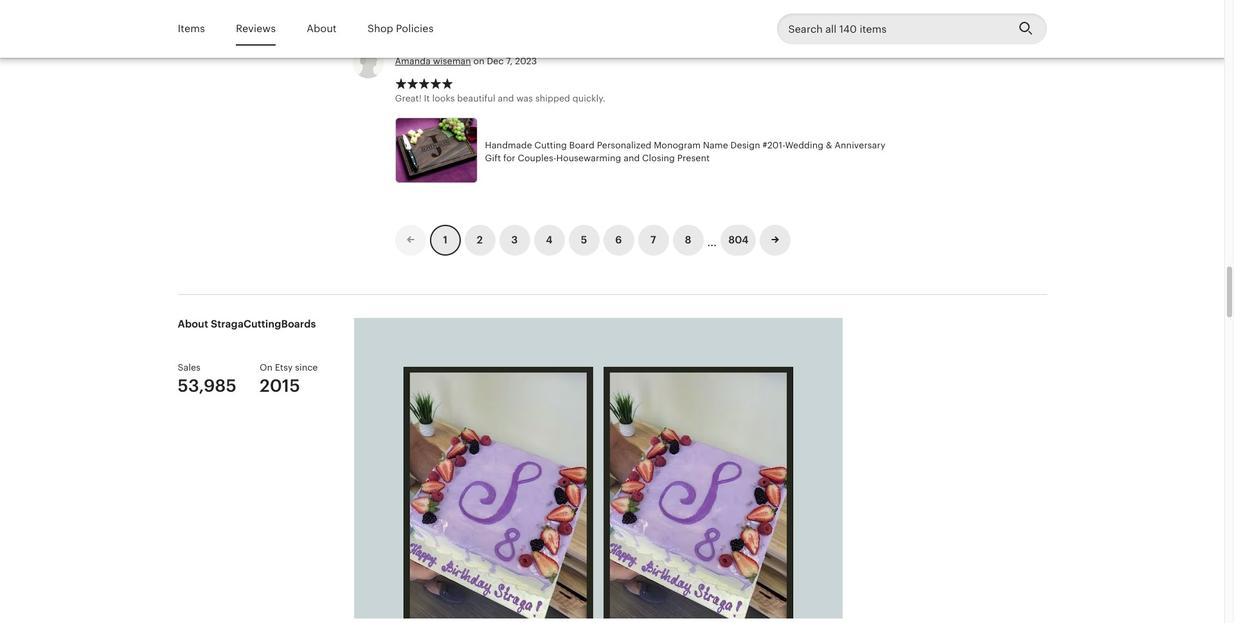 Task type: locate. For each thing, give the bounding box(es) containing it.
dec
[[487, 56, 504, 66]]

items link
[[178, 14, 205, 44]]

7 link
[[638, 225, 669, 256]]

about link
[[307, 14, 337, 44]]

amanda
[[395, 56, 431, 66]]

5
[[581, 234, 587, 247]]

#201-
[[763, 140, 785, 151]]

wedding
[[785, 140, 824, 151]]

2 link
[[465, 225, 495, 256]]

4 link
[[534, 225, 565, 256]]

stragacuttingboards
[[211, 319, 316, 331]]

handmade cutting board personalized monogram name design #201-wedding & anniversary gift for couples-housewarming and closing present link
[[395, 118, 903, 187]]

cutting
[[535, 140, 567, 151]]

1 vertical spatial about
[[178, 319, 208, 331]]

shop
[[368, 22, 393, 35]]

0 vertical spatial and
[[498, 93, 514, 103]]

name
[[703, 140, 728, 151]]

1 link
[[430, 225, 461, 256]]

shop policies link
[[368, 14, 434, 44]]

804 link
[[721, 225, 756, 256]]

gift
[[485, 153, 501, 163]]

amanda wiseman link
[[395, 56, 471, 66]]

looks
[[432, 93, 455, 103]]

for
[[504, 153, 516, 163]]

0 vertical spatial about
[[307, 22, 337, 35]]

1 vertical spatial and
[[624, 153, 640, 163]]

8 link
[[673, 225, 704, 256]]

1
[[443, 234, 447, 247]]

&
[[826, 140, 833, 151]]

and
[[498, 93, 514, 103], [624, 153, 640, 163]]

housewarming
[[557, 153, 621, 163]]

0 horizontal spatial about
[[178, 319, 208, 331]]

closing
[[642, 153, 675, 163]]

anniversary
[[835, 140, 886, 151]]

about left shop
[[307, 22, 337, 35]]

was
[[517, 93, 533, 103]]

wiseman
[[433, 56, 471, 66]]

Search all 140 items text field
[[777, 14, 1009, 44]]

about up sales on the bottom of the page
[[178, 319, 208, 331]]

and left 'was'
[[498, 93, 514, 103]]

about for about stragacuttingboards
[[178, 319, 208, 331]]

2015
[[260, 376, 300, 396]]

great! it looks beautiful and was shipped quickly.
[[395, 93, 606, 103]]

great!
[[395, 93, 422, 103]]

1 horizontal spatial about
[[307, 22, 337, 35]]

and down personalized
[[624, 153, 640, 163]]

1 horizontal spatial and
[[624, 153, 640, 163]]

about
[[307, 22, 337, 35], [178, 319, 208, 331]]



Task type: vqa. For each thing, say whether or not it's contained in the screenshot.
"4"
yes



Task type: describe. For each thing, give the bounding box(es) containing it.
etsy
[[275, 363, 293, 373]]

handmade
[[485, 140, 532, 151]]

beautiful
[[457, 93, 496, 103]]

6
[[616, 234, 622, 247]]

items
[[178, 22, 205, 35]]

on etsy since 2015
[[260, 363, 318, 396]]

3 link
[[499, 225, 530, 256]]

sales
[[178, 363, 201, 373]]

and inside handmade cutting board personalized monogram name design #201-wedding & anniversary gift for couples-housewarming and closing present
[[624, 153, 640, 163]]

design
[[731, 140, 761, 151]]

0 horizontal spatial and
[[498, 93, 514, 103]]

4
[[546, 234, 553, 247]]

amanda wiseman on dec 7, 2023
[[395, 56, 537, 66]]

7
[[651, 234, 656, 247]]

3
[[512, 234, 518, 247]]

shop policies
[[368, 22, 434, 35]]

about for about
[[307, 22, 337, 35]]

6 link
[[603, 225, 634, 256]]

shipped
[[536, 93, 570, 103]]

couples-
[[518, 153, 557, 163]]

present
[[678, 153, 710, 163]]

53,985
[[178, 376, 237, 396]]

board
[[569, 140, 595, 151]]

8
[[685, 234, 692, 247]]

804
[[729, 234, 749, 247]]

7,
[[506, 56, 513, 66]]

reviews link
[[236, 14, 276, 44]]

monogram
[[654, 140, 701, 151]]

5 link
[[569, 225, 600, 256]]

…
[[708, 231, 717, 250]]

reviews
[[236, 22, 276, 35]]

it
[[424, 93, 430, 103]]

on
[[474, 56, 485, 66]]

personalized
[[597, 140, 652, 151]]

policies
[[396, 22, 434, 35]]

sales 53,985
[[178, 363, 237, 396]]

2023
[[515, 56, 537, 66]]

quickly.
[[573, 93, 606, 103]]

about stragacuttingboards
[[178, 319, 316, 331]]

since
[[295, 363, 318, 373]]

on
[[260, 363, 273, 373]]

handmade cutting board personalized monogram name design #201-wedding & anniversary gift for couples-housewarming and closing present
[[485, 140, 886, 163]]

2
[[477, 234, 483, 247]]



